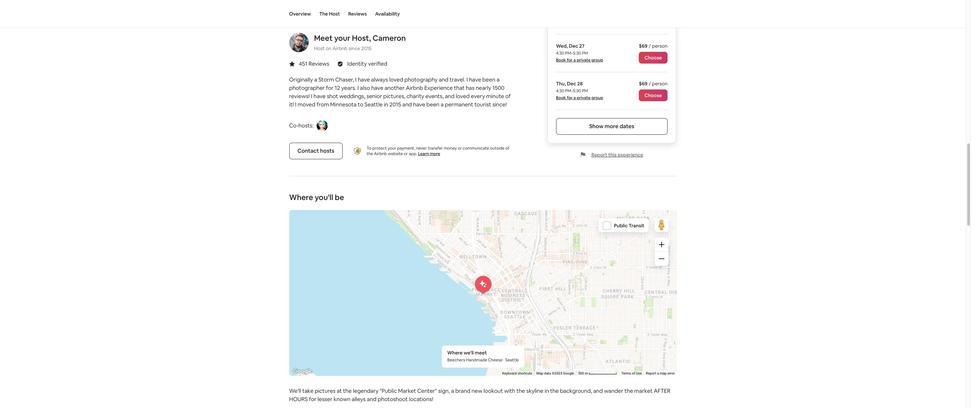 Task type: vqa. For each thing, say whether or not it's contained in the screenshot.
Amenities
no



Task type: describe. For each thing, give the bounding box(es) containing it.
the inside to protect your payment, never transfer money or communicate outside of the airbnb website or app.
[[367, 151, 373, 157]]

m
[[585, 372, 588, 376]]

wed,
[[556, 43, 568, 49]]

outside
[[490, 146, 505, 151]]

where we'll meet beechers handmade cheese · seattle
[[447, 350, 519, 364]]

seattle inside the where we'll meet beechers handmade cheese · seattle
[[505, 358, 519, 364]]

nearly
[[476, 84, 492, 92]]

keyboard
[[502, 372, 517, 376]]

photographer
[[289, 84, 325, 92]]

where you'll be
[[289, 193, 344, 203]]

since!
[[493, 101, 507, 108]]

in inside originally a storm chaser, i have always loved photography and travel. i have been a photographer for 12 years. i also have another airbnb experience that has nearly 1500 reviews! i have shot weddings, senior pictures, charity events, and loved every minute of it! i moved from minnesota to seattle in 2015 and have been a permanent tourist since!
[[384, 101, 388, 108]]

hosts
[[320, 147, 335, 155]]

permanent
[[445, 101, 473, 108]]

report for report a map error
[[646, 372, 656, 376]]

transit
[[629, 223, 645, 229]]

report a map error link
[[646, 372, 675, 376]]

book for thu,
[[556, 95, 566, 101]]

we'll
[[289, 388, 301, 395]]

choose link for thu, dec 28
[[639, 90, 668, 101]]

data
[[544, 372, 551, 376]]

book for a private group link for 28
[[556, 95, 604, 101]]

this
[[609, 152, 617, 158]]

451
[[299, 60, 308, 68]]

pictures,
[[383, 93, 406, 100]]

the down map data ©2023 google
[[550, 388, 559, 395]]

contact
[[298, 147, 319, 155]]

shortcuts
[[518, 372, 532, 376]]

for inside wed, dec 27 4:30 pm–5:30 pm book for a private group
[[567, 57, 573, 63]]

hosts:
[[299, 122, 314, 129]]

choose link for wed, dec 27
[[639, 52, 668, 64]]

1 horizontal spatial or
[[458, 146, 462, 151]]

learn
[[418, 151, 429, 157]]

after
[[654, 388, 671, 395]]

person for 28
[[653, 81, 668, 87]]

since
[[349, 45, 360, 52]]

experience
[[425, 84, 453, 92]]

the right with
[[517, 388, 525, 395]]

has
[[466, 84, 475, 92]]

where we'll meet, map pin image
[[475, 276, 492, 294]]

host inside the meet your host, cameron host on airbnb since 2015
[[314, 45, 325, 52]]

pm for 28
[[583, 88, 588, 94]]

new
[[472, 388, 483, 395]]

terms of use link
[[621, 372, 642, 376]]

$69 for thu, dec 28
[[639, 81, 648, 87]]

market
[[635, 388, 653, 395]]

0 horizontal spatial or
[[404, 151, 408, 157]]

i left also
[[358, 84, 359, 92]]

for inside originally a storm chaser, i have always loved photography and travel. i have been a photographer for 12 years. i also have another airbnb experience that has nearly 1500 reviews! i have shot weddings, senior pictures, charity events, and loved every minute of it! i moved from minnesota to seattle in 2015 and have been a permanent tourist since!
[[326, 84, 334, 92]]

the
[[319, 11, 328, 17]]

2 vertical spatial of
[[632, 372, 635, 376]]

book for a private group link for 27
[[556, 57, 604, 63]]

beechers
[[447, 358, 465, 364]]

i down the photographer
[[311, 93, 312, 100]]

originally a storm chaser, i have always loved photography and travel. i have been a photographer for 12 years. i also have another airbnb experience that has nearly 1500 reviews! i have shot weddings, senior pictures, charity events, and loved every minute of it! i moved from minnesota to seattle in 2015 and have been a permanent tourist since!
[[289, 76, 511, 108]]

overview
[[289, 11, 311, 17]]

meet
[[475, 350, 487, 357]]

more for show
[[605, 123, 619, 130]]

zoom out image
[[659, 257, 665, 262]]

you'll
[[315, 193, 333, 203]]

report this experience
[[592, 152, 644, 158]]

payment,
[[397, 146, 415, 151]]

choose for 28
[[645, 92, 663, 99]]

28
[[578, 81, 583, 87]]

website
[[388, 151, 403, 157]]

photography
[[405, 76, 438, 83]]

also
[[360, 84, 370, 92]]

lesser
[[318, 396, 333, 404]]

overview button
[[289, 0, 311, 28]]

airbnb inside the meet your host, cameron host on airbnb since 2015
[[333, 45, 348, 52]]

1 horizontal spatial been
[[483, 76, 496, 83]]

person for 27
[[653, 43, 668, 49]]

dec for wed,
[[569, 43, 579, 49]]

learn more link
[[418, 151, 440, 157]]

the right at
[[343, 388, 352, 395]]

group for 27
[[592, 57, 604, 63]]

meet your host, cameron host on airbnb since 2015
[[314, 33, 406, 52]]

travel.
[[450, 76, 466, 83]]

we'll
[[464, 350, 474, 357]]

identity verified
[[347, 60, 388, 68]]

it!
[[289, 101, 294, 108]]

hours
[[289, 396, 308, 404]]

have up the from
[[314, 93, 326, 100]]

and down the charity
[[403, 101, 412, 108]]

500 m button
[[576, 372, 619, 377]]

host inside button
[[329, 11, 340, 17]]

wed, dec 27 4:30 pm–5:30 pm book for a private group
[[556, 43, 604, 63]]

events,
[[426, 93, 444, 100]]

choose for 27
[[645, 55, 663, 61]]

public transit
[[614, 223, 645, 229]]

use
[[636, 372, 642, 376]]

legendary
[[353, 388, 379, 395]]

learn more about the host, madelyn. image
[[317, 120, 328, 132]]

451 reviews
[[299, 60, 329, 68]]

the host button
[[319, 0, 340, 28]]

to
[[358, 101, 363, 108]]

27
[[580, 43, 585, 49]]

map region
[[211, 131, 743, 397]]

transfer
[[428, 146, 443, 151]]

with
[[504, 388, 516, 395]]

airbnb inside originally a storm chaser, i have always loved photography and travel. i have been a photographer for 12 years. i also have another airbnb experience that has nearly 1500 reviews! i have shot weddings, senior pictures, charity events, and loved every minute of it! i moved from minnesota to seattle in 2015 and have been a permanent tourist since!
[[406, 84, 423, 92]]

and down 'legendary'
[[367, 396, 377, 404]]

pm–5:30 for 27
[[566, 51, 582, 56]]

identity
[[347, 60, 367, 68]]

center"
[[417, 388, 437, 395]]

have down the charity
[[413, 101, 425, 108]]

1 vertical spatial been
[[427, 101, 440, 108]]

in inside we'll take pictures at the legendary "public market center" sign, a brand new lookout with the skyline in the background, and wander the market after hours for lesser known alleys and photoshoot locations!
[[545, 388, 549, 395]]

moved
[[298, 101, 316, 108]]

seattle inside originally a storm chaser, i have always loved photography and travel. i have been a photographer for 12 years. i also have another airbnb experience that has nearly 1500 reviews! i have shot weddings, senior pictures, charity events, and loved every minute of it! i moved from minnesota to seattle in 2015 and have been a permanent tourist since!
[[365, 101, 383, 108]]

known
[[334, 396, 351, 404]]

and left wander
[[594, 388, 603, 395]]

"public
[[380, 388, 397, 395]]

from
[[317, 101, 329, 108]]

every
[[471, 93, 485, 100]]

map
[[660, 372, 667, 376]]

money
[[444, 146, 457, 151]]

map
[[537, 372, 543, 376]]

lookout
[[484, 388, 503, 395]]



Task type: locate. For each thing, give the bounding box(es) containing it.
app.
[[409, 151, 417, 157]]

meet
[[314, 33, 333, 43]]

/
[[649, 43, 651, 49], [649, 81, 651, 87]]

pm–5:30 inside thu, dec 28 4:30 pm–5:30 pm book for a private group
[[566, 88, 582, 94]]

public
[[614, 223, 628, 229]]

2 private from the top
[[577, 95, 591, 101]]

and up permanent
[[445, 93, 455, 100]]

wander
[[604, 388, 624, 395]]

private inside thu, dec 28 4:30 pm–5:30 pm book for a private group
[[577, 95, 591, 101]]

0 vertical spatial airbnb
[[333, 45, 348, 52]]

0 horizontal spatial report
[[592, 152, 608, 158]]

©2023
[[552, 372, 562, 376]]

0 horizontal spatial host
[[314, 45, 325, 52]]

report this experience button
[[581, 152, 644, 158]]

4:30
[[556, 51, 565, 56], [556, 88, 565, 94]]

1 pm–5:30 from the top
[[566, 51, 582, 56]]

and up experience
[[439, 76, 449, 83]]

1 pm from the top
[[583, 51, 588, 56]]

or left app.
[[404, 151, 408, 157]]

take
[[302, 388, 314, 395]]

/ for 27
[[649, 43, 651, 49]]

have up also
[[358, 76, 370, 83]]

reviews
[[348, 11, 367, 17], [309, 60, 329, 68]]

1 vertical spatial seattle
[[505, 358, 519, 364]]

1 horizontal spatial more
[[605, 123, 619, 130]]

0 vertical spatial 2015
[[361, 45, 372, 52]]

1 $69 from the top
[[639, 43, 648, 49]]

years.
[[341, 84, 356, 92]]

1 vertical spatial choose
[[645, 92, 663, 99]]

0 vertical spatial reviews
[[348, 11, 367, 17]]

of inside to protect your payment, never transfer money or communicate outside of the airbnb website or app.
[[506, 146, 510, 151]]

0 horizontal spatial been
[[427, 101, 440, 108]]

for inside thu, dec 28 4:30 pm–5:30 pm book for a private group
[[567, 95, 573, 101]]

report left map
[[646, 372, 656, 376]]

your up since
[[334, 33, 351, 43]]

0 horizontal spatial where
[[289, 193, 313, 203]]

group inside thu, dec 28 4:30 pm–5:30 pm book for a private group
[[592, 95, 604, 101]]

terms
[[621, 372, 631, 376]]

4:30 for thu,
[[556, 88, 565, 94]]

0 vertical spatial dec
[[569, 43, 579, 49]]

photoshoot
[[378, 396, 408, 404]]

1 choose from the top
[[645, 55, 663, 61]]

airbnb right on
[[333, 45, 348, 52]]

1 horizontal spatial your
[[388, 146, 396, 151]]

1 vertical spatial your
[[388, 146, 396, 151]]

0 vertical spatial private
[[577, 57, 591, 63]]

the left 'market'
[[625, 388, 633, 395]]

a inside we'll take pictures at the legendary "public market center" sign, a brand new lookout with the skyline in the background, and wander the market after hours for lesser known alleys and photoshoot locations!
[[451, 388, 454, 395]]

chaser,
[[335, 76, 354, 83]]

book for a private group link
[[556, 57, 604, 63], [556, 95, 604, 101]]

2 4:30 from the top
[[556, 88, 565, 94]]

2 horizontal spatial airbnb
[[406, 84, 423, 92]]

1 vertical spatial more
[[430, 151, 440, 157]]

1 vertical spatial person
[[653, 81, 668, 87]]

group for 28
[[592, 95, 604, 101]]

1 vertical spatial pm–5:30
[[566, 88, 582, 94]]

1 horizontal spatial loved
[[456, 93, 470, 100]]

1 vertical spatial host
[[314, 45, 325, 52]]

a inside thu, dec 28 4:30 pm–5:30 pm book for a private group
[[574, 95, 576, 101]]

report for report this experience
[[592, 152, 608, 158]]

4:30 inside wed, dec 27 4:30 pm–5:30 pm book for a private group
[[556, 51, 565, 56]]

0 vertical spatial more
[[605, 123, 619, 130]]

dec left the 27
[[569, 43, 579, 49]]

2 choose link from the top
[[639, 90, 668, 101]]

handmade
[[466, 358, 487, 364]]

host
[[329, 11, 340, 17], [314, 45, 325, 52]]

to
[[367, 146, 372, 151]]

1 vertical spatial where
[[447, 350, 463, 357]]

0 vertical spatial book for a private group link
[[556, 57, 604, 63]]

0 vertical spatial group
[[592, 57, 604, 63]]

4:30 for wed,
[[556, 51, 565, 56]]

pm–5:30 for 28
[[566, 88, 582, 94]]

2 person from the top
[[653, 81, 668, 87]]

for inside we'll take pictures at the legendary "public market center" sign, a brand new lookout with the skyline in the background, and wander the market after hours for lesser known alleys and photoshoot locations!
[[309, 396, 317, 404]]

2 $69 from the top
[[639, 81, 648, 87]]

zoom in image
[[659, 242, 665, 248]]

0 vertical spatial report
[[592, 152, 608, 158]]

1 private from the top
[[577, 57, 591, 63]]

2 pm from the top
[[583, 88, 588, 94]]

pm inside wed, dec 27 4:30 pm–5:30 pm book for a private group
[[583, 51, 588, 56]]

airbnb inside to protect your payment, never transfer money or communicate outside of the airbnb website or app.
[[374, 151, 387, 157]]

0 vertical spatial where
[[289, 193, 313, 203]]

reviews right 451
[[309, 60, 329, 68]]

storm
[[319, 76, 334, 83]]

of right outside
[[506, 146, 510, 151]]

0 vertical spatial choose
[[645, 55, 663, 61]]

minnesota
[[330, 101, 357, 108]]

2 book for a private group link from the top
[[556, 95, 604, 101]]

your inside the meet your host, cameron host on airbnb since 2015
[[334, 33, 351, 43]]

1 vertical spatial $69
[[639, 81, 648, 87]]

1500
[[493, 84, 505, 92]]

shot
[[327, 93, 338, 100]]

1 person from the top
[[653, 43, 668, 49]]

airbnb up the charity
[[406, 84, 423, 92]]

private inside wed, dec 27 4:30 pm–5:30 pm book for a private group
[[577, 57, 591, 63]]

tourist
[[475, 101, 491, 108]]

1 vertical spatial group
[[592, 95, 604, 101]]

i
[[355, 76, 357, 83], [467, 76, 468, 83], [358, 84, 359, 92], [311, 93, 312, 100], [295, 101, 297, 108]]

2 pm–5:30 from the top
[[566, 88, 582, 94]]

to protect your payment, never transfer money or communicate outside of the airbnb website or app.
[[367, 146, 510, 157]]

locations!
[[409, 396, 433, 404]]

cheese
[[488, 358, 503, 364]]

your right protect
[[388, 146, 396, 151]]

0 vertical spatial $69 / person
[[639, 43, 668, 49]]

weddings,
[[339, 93, 366, 100]]

1 horizontal spatial host
[[329, 11, 340, 17]]

0 horizontal spatial more
[[430, 151, 440, 157]]

private for thu, dec 28
[[577, 95, 591, 101]]

pm inside thu, dec 28 4:30 pm–5:30 pm book for a private group
[[583, 88, 588, 94]]

pm–5:30 down the 27
[[566, 51, 582, 56]]

always
[[371, 76, 388, 83]]

your inside to protect your payment, never transfer money or communicate outside of the airbnb website or app.
[[388, 146, 396, 151]]

originally
[[289, 76, 313, 83]]

brand
[[456, 388, 471, 395]]

book down wed,
[[556, 57, 566, 63]]

pm for 27
[[583, 51, 588, 56]]

1 vertical spatial $69 / person
[[639, 81, 668, 87]]

have up has
[[469, 76, 481, 83]]

show more dates
[[590, 123, 635, 130]]

more inside 'link'
[[605, 123, 619, 130]]

where for where you'll be
[[289, 193, 313, 203]]

cameron
[[373, 33, 406, 43]]

2015 down "pictures,"
[[390, 101, 401, 108]]

pm down the 27
[[583, 51, 588, 56]]

2015 inside originally a storm chaser, i have always loved photography and travel. i have been a photographer for 12 years. i also have another airbnb experience that has nearly 1500 reviews! i have shot weddings, senior pictures, charity events, and loved every minute of it! i moved from minnesota to seattle in 2015 and have been a permanent tourist since!
[[390, 101, 401, 108]]

and
[[439, 76, 449, 83], [445, 93, 455, 100], [403, 101, 412, 108], [594, 388, 603, 395], [367, 396, 377, 404]]

book inside wed, dec 27 4:30 pm–5:30 pm book for a private group
[[556, 57, 566, 63]]

more for learn
[[430, 151, 440, 157]]

a
[[574, 57, 576, 63], [314, 76, 317, 83], [497, 76, 500, 83], [574, 95, 576, 101], [441, 101, 444, 108], [657, 372, 659, 376], [451, 388, 454, 395]]

12
[[335, 84, 340, 92]]

keyboard shortcuts button
[[502, 372, 532, 377]]

1 4:30 from the top
[[556, 51, 565, 56]]

2015 down host,
[[361, 45, 372, 52]]

1 vertical spatial report
[[646, 372, 656, 376]]

host left on
[[314, 45, 325, 52]]

1 horizontal spatial 2015
[[390, 101, 401, 108]]

$69 for wed, dec 27
[[639, 43, 648, 49]]

2 group from the top
[[592, 95, 604, 101]]

2 choose from the top
[[645, 92, 663, 99]]

drag pegman onto the map to open street view image
[[655, 218, 669, 232]]

1 / from the top
[[649, 43, 651, 49]]

1 vertical spatial private
[[577, 95, 591, 101]]

2015 inside the meet your host, cameron host on airbnb since 2015
[[361, 45, 372, 52]]

4:30 inside thu, dec 28 4:30 pm–5:30 pm book for a private group
[[556, 88, 565, 94]]

contact hosts button
[[289, 143, 343, 160]]

terms of use
[[621, 372, 642, 376]]

0 horizontal spatial 2015
[[361, 45, 372, 52]]

seattle right ·
[[505, 358, 519, 364]]

book for wed,
[[556, 57, 566, 63]]

2 vertical spatial airbnb
[[374, 151, 387, 157]]

group
[[592, 57, 604, 63], [592, 95, 604, 101]]

1 vertical spatial 2015
[[390, 101, 401, 108]]

pm–5:30 inside wed, dec 27 4:30 pm–5:30 pm book for a private group
[[566, 51, 582, 56]]

0 vertical spatial pm
[[583, 51, 588, 56]]

learn more about the host, cameron. image
[[289, 33, 309, 52], [289, 33, 309, 52]]

alleys
[[352, 396, 366, 404]]

2 $69 / person from the top
[[639, 81, 668, 87]]

we'll take pictures at the legendary "public market center" sign, a brand new lookout with the skyline in the background, and wander the market after hours for lesser known alleys and photoshoot locations!
[[289, 388, 671, 404]]

airbnb
[[333, 45, 348, 52], [406, 84, 423, 92], [374, 151, 387, 157]]

0 vertical spatial in
[[384, 101, 388, 108]]

experience
[[618, 152, 644, 158]]

thu, dec 28 4:30 pm–5:30 pm book for a private group
[[556, 81, 604, 101]]

1 vertical spatial dec
[[567, 81, 577, 87]]

where up beechers
[[447, 350, 463, 357]]

charity
[[407, 93, 424, 100]]

1 vertical spatial in
[[545, 388, 549, 395]]

4:30 down thu, on the top
[[556, 88, 565, 94]]

0 vertical spatial pm–5:30
[[566, 51, 582, 56]]

1 horizontal spatial where
[[447, 350, 463, 357]]

0 horizontal spatial airbnb
[[333, 45, 348, 52]]

show
[[590, 123, 604, 130]]

/ for 28
[[649, 81, 651, 87]]

private down 28
[[577, 95, 591, 101]]

0 vertical spatial $69
[[639, 43, 648, 49]]

pm down 28
[[583, 88, 588, 94]]

where for where we'll meet beechers handmade cheese · seattle
[[447, 350, 463, 357]]

0 vertical spatial book
[[556, 57, 566, 63]]

1 vertical spatial 4:30
[[556, 88, 565, 94]]

dec inside wed, dec 27 4:30 pm–5:30 pm book for a private group
[[569, 43, 579, 49]]

choose
[[645, 55, 663, 61], [645, 92, 663, 99]]

been down events,
[[427, 101, 440, 108]]

report a map error
[[646, 372, 675, 376]]

0 horizontal spatial seattle
[[365, 101, 383, 108]]

4:30 down wed,
[[556, 51, 565, 56]]

of inside originally a storm chaser, i have always loved photography and travel. i have been a photographer for 12 years. i also have another airbnb experience that has nearly 1500 reviews! i have shot weddings, senior pictures, charity events, and loved every minute of it! i moved from minnesota to seattle in 2015 and have been a permanent tourist since!
[[506, 93, 511, 100]]

0 vertical spatial 4:30
[[556, 51, 565, 56]]

loved down "that"
[[456, 93, 470, 100]]

0 vertical spatial host
[[329, 11, 340, 17]]

learn more about the host, madelyn. image
[[317, 120, 328, 132]]

0 vertical spatial /
[[649, 43, 651, 49]]

keyboard shortcuts
[[502, 372, 532, 376]]

thu,
[[556, 81, 566, 87]]

book inside thu, dec 28 4:30 pm–5:30 pm book for a private group
[[556, 95, 566, 101]]

1 book from the top
[[556, 57, 566, 63]]

where left the you'll
[[289, 193, 313, 203]]

report left this
[[592, 152, 608, 158]]

i up years.
[[355, 76, 357, 83]]

1 vertical spatial book
[[556, 95, 566, 101]]

pm–5:30 down 28
[[566, 88, 582, 94]]

0 vertical spatial been
[[483, 76, 496, 83]]

1 group from the top
[[592, 57, 604, 63]]

1 vertical spatial choose link
[[639, 90, 668, 101]]

0 vertical spatial seattle
[[365, 101, 383, 108]]

1 horizontal spatial airbnb
[[374, 151, 387, 157]]

1 vertical spatial of
[[506, 146, 510, 151]]

private down the 27
[[577, 57, 591, 63]]

loved up another
[[389, 76, 403, 83]]

book down thu, on the top
[[556, 95, 566, 101]]

that
[[454, 84, 465, 92]]

google image
[[291, 368, 314, 377]]

choose link
[[639, 52, 668, 64], [639, 90, 668, 101]]

in
[[384, 101, 388, 108], [545, 388, 549, 395]]

0 horizontal spatial loved
[[389, 76, 403, 83]]

1 $69 / person from the top
[[639, 43, 668, 49]]

senior
[[367, 93, 382, 100]]

report
[[592, 152, 608, 158], [646, 372, 656, 376]]

the left website
[[367, 151, 373, 157]]

$69 / person for 28
[[639, 81, 668, 87]]

1 vertical spatial airbnb
[[406, 84, 423, 92]]

group inside wed, dec 27 4:30 pm–5:30 pm book for a private group
[[592, 57, 604, 63]]

1 horizontal spatial seattle
[[505, 358, 519, 364]]

0 vertical spatial person
[[653, 43, 668, 49]]

availability button
[[375, 0, 400, 28]]

dec
[[569, 43, 579, 49], [567, 81, 577, 87]]

0 horizontal spatial reviews
[[309, 60, 329, 68]]

1 book for a private group link from the top
[[556, 57, 604, 63]]

where inside the where we'll meet beechers handmade cheese · seattle
[[447, 350, 463, 357]]

the host
[[319, 11, 340, 17]]

google
[[563, 372, 574, 376]]

0 vertical spatial loved
[[389, 76, 403, 83]]

dec inside thu, dec 28 4:30 pm–5:30 pm book for a private group
[[567, 81, 577, 87]]

book for a private group link down the 27
[[556, 57, 604, 63]]

1 vertical spatial reviews
[[309, 60, 329, 68]]

seattle down senior
[[365, 101, 383, 108]]

or right money
[[458, 146, 462, 151]]

1 vertical spatial pm
[[583, 88, 588, 94]]

in right skyline
[[545, 388, 549, 395]]

of
[[506, 93, 511, 100], [506, 146, 510, 151], [632, 372, 635, 376]]

host right the the
[[329, 11, 340, 17]]

of up since!
[[506, 93, 511, 100]]

2 / from the top
[[649, 81, 651, 87]]

more right show
[[605, 123, 619, 130]]

at
[[337, 388, 342, 395]]

book for a private group link down 28
[[556, 95, 604, 101]]

market
[[398, 388, 416, 395]]

1 vertical spatial book for a private group link
[[556, 95, 604, 101]]

verified
[[368, 60, 388, 68]]

a inside wed, dec 27 4:30 pm–5:30 pm book for a private group
[[574, 57, 576, 63]]

500
[[578, 372, 584, 376]]

have down always
[[371, 84, 384, 92]]

communicate
[[463, 146, 489, 151]]

1 vertical spatial loved
[[456, 93, 470, 100]]

co-hosts:
[[289, 122, 314, 129]]

of left the use
[[632, 372, 635, 376]]

availability
[[375, 11, 400, 17]]

reviews up host,
[[348, 11, 367, 17]]

been
[[483, 76, 496, 83], [427, 101, 440, 108]]

$69 / person for 27
[[639, 43, 668, 49]]

host,
[[352, 33, 371, 43]]

loved
[[389, 76, 403, 83], [456, 93, 470, 100]]

in down "pictures,"
[[384, 101, 388, 108]]

1 horizontal spatial report
[[646, 372, 656, 376]]

2 book from the top
[[556, 95, 566, 101]]

co-
[[289, 122, 299, 129]]

airbnb right to
[[374, 151, 387, 157]]

·
[[504, 358, 505, 364]]

1 horizontal spatial reviews
[[348, 11, 367, 17]]

private for wed, dec 27
[[577, 57, 591, 63]]

1 horizontal spatial in
[[545, 388, 549, 395]]

more right learn
[[430, 151, 440, 157]]

dec left 28
[[567, 81, 577, 87]]

the
[[367, 151, 373, 157], [343, 388, 352, 395], [517, 388, 525, 395], [550, 388, 559, 395], [625, 388, 633, 395]]

error
[[668, 372, 675, 376]]

1 choose link from the top
[[639, 52, 668, 64]]

been up nearly
[[483, 76, 496, 83]]

i up has
[[467, 76, 468, 83]]

0 horizontal spatial your
[[334, 33, 351, 43]]

1 vertical spatial /
[[649, 81, 651, 87]]

0 vertical spatial of
[[506, 93, 511, 100]]

0 vertical spatial choose link
[[639, 52, 668, 64]]

0 horizontal spatial in
[[384, 101, 388, 108]]

contact hosts
[[298, 147, 335, 155]]

on
[[326, 45, 332, 52]]

reviews!
[[289, 93, 310, 100]]

0 vertical spatial your
[[334, 33, 351, 43]]

i right it! at the left top
[[295, 101, 297, 108]]

dec for thu,
[[567, 81, 577, 87]]



